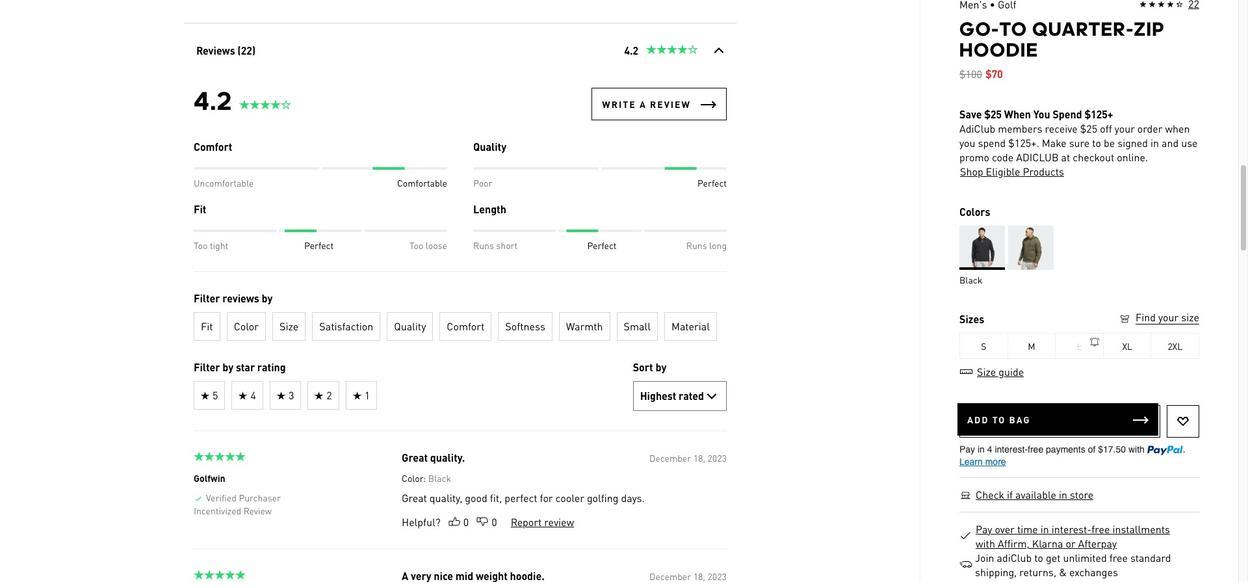 Task type: describe. For each thing, give the bounding box(es) containing it.
guide
[[999, 365, 1025, 379]]

length
[[473, 202, 506, 216]]

size guide link
[[960, 365, 1025, 379]]

great quality, good fit, perfect for cooler golfing days.
[[402, 491, 645, 505]]

report
[[511, 515, 542, 529]]

2 0 from the left
[[492, 515, 497, 529]]

runs for runs long
[[686, 239, 707, 251]]

softness link
[[498, 312, 552, 341]]

by for sort by
[[656, 360, 667, 374]]

to for add
[[993, 414, 1006, 425]]

installments
[[1113, 522, 1171, 536]]

spend
[[1053, 107, 1083, 121]]

$125+.
[[1009, 136, 1040, 150]]

december 18, 2023
[[649, 452, 727, 464]]

order
[[1138, 122, 1163, 135]]

reviews (22)
[[196, 44, 255, 57]]

find your size image
[[1119, 313, 1132, 325]]

reviews
[[222, 291, 259, 305]]

0 vertical spatial 4.2
[[624, 44, 638, 57]]

report review button
[[510, 515, 575, 529]]

write
[[602, 98, 636, 110]]

time
[[1018, 522, 1039, 536]]

long
[[709, 239, 727, 251]]

3
[[288, 388, 294, 402]]

interest-
[[1052, 522, 1092, 536]]

incentivized review
[[193, 505, 272, 516]]

size inside find your size button
[[1182, 310, 1200, 324]]

find your size
[[1136, 310, 1200, 324]]

runs short
[[473, 239, 517, 251]]

write a review button
[[592, 88, 727, 120]]

comfortable
[[397, 177, 447, 189]]

good
[[465, 491, 487, 505]]

afterpay
[[1079, 537, 1117, 550]]

m button
[[1009, 333, 1056, 359]]

xl
[[1123, 340, 1133, 352]]

days.
[[621, 491, 645, 505]]

in for store
[[1059, 488, 1068, 501]]

satisfaction
[[319, 319, 373, 333]]

(22)
[[237, 44, 255, 57]]

receive
[[1045, 122, 1078, 135]]

color
[[234, 319, 259, 333]]

december
[[649, 452, 691, 464]]

cooler
[[556, 491, 584, 505]]

quality
[[394, 319, 426, 333]]

purchaser
[[239, 492, 281, 503]]

code
[[993, 150, 1014, 164]]

product color: black image
[[960, 226, 1005, 270]]

too loose
[[409, 239, 447, 251]]

5 link
[[193, 381, 225, 410]]

spend
[[979, 136, 1006, 150]]

color: black
[[402, 472, 451, 484]]

unlimited
[[1064, 551, 1107, 565]]

affirm,
[[998, 537, 1030, 550]]

satisfaction link
[[312, 312, 380, 341]]

products
[[1023, 165, 1065, 178]]

by for filter by star rating
[[222, 360, 233, 374]]

short
[[496, 239, 517, 251]]

fit
[[193, 202, 206, 216]]

1 link
[[346, 381, 377, 410]]

perfect
[[505, 491, 537, 505]]

signed
[[1118, 136, 1149, 150]]

none field containing highest rated
[[633, 381, 727, 411]]

highest rated
[[640, 389, 704, 403]]

for
[[540, 491, 553, 505]]

quality link
[[387, 312, 433, 341]]

warmth link
[[559, 312, 610, 341]]

highest
[[640, 389, 676, 403]]

0 horizontal spatial black
[[428, 472, 451, 484]]

perfect for fit
[[304, 239, 333, 251]]

bag
[[1010, 414, 1031, 425]]

perfect for quality
[[698, 177, 727, 189]]

1 vertical spatial 4.2
[[193, 85, 232, 116]]

you
[[1034, 107, 1051, 121]]

comfort
[[447, 319, 484, 333]]

join
[[976, 551, 995, 565]]

quality.
[[430, 451, 465, 464]]

over
[[995, 522, 1015, 536]]

eligible
[[986, 165, 1021, 178]]

pay
[[976, 522, 993, 536]]

size inside size 'link'
[[279, 319, 298, 333]]

1 horizontal spatial by
[[261, 291, 272, 305]]

4
[[250, 388, 256, 402]]

golfwin
[[193, 472, 225, 484]]

$125+
[[1085, 107, 1114, 121]]

comfort link
[[440, 312, 492, 341]]

a
[[640, 98, 647, 110]]

1 vertical spatial review
[[544, 515, 574, 529]]

check if available in store button
[[976, 488, 1095, 502]]

check if available in store
[[976, 488, 1094, 501]]

uncomfortable
[[193, 177, 254, 189]]

runs for runs short
[[473, 239, 494, 251]]

great for great quality.
[[402, 451, 428, 464]]

you
[[960, 136, 976, 150]]

1 horizontal spatial $25
[[1081, 122, 1098, 135]]

rating
[[257, 360, 286, 374]]

filter reviews by
[[193, 291, 272, 305]]

make
[[1043, 136, 1067, 150]]

members
[[998, 122, 1043, 135]]

zip
[[1135, 18, 1166, 40]]

fit
[[201, 319, 213, 333]]

great for great quality, good fit, perfect for cooler golfing days.
[[402, 491, 427, 505]]

your inside button
[[1159, 310, 1179, 324]]

2xl button
[[1152, 333, 1200, 359]]

review
[[243, 505, 272, 516]]



Task type: locate. For each thing, give the bounding box(es) containing it.
1 horizontal spatial to
[[1093, 136, 1102, 150]]

2xl
[[1168, 340, 1183, 352]]

size
[[978, 365, 997, 379]]

perfect
[[698, 177, 727, 189], [304, 239, 333, 251], [587, 239, 617, 251]]

0 down good
[[463, 515, 469, 529]]

size up 2xl button
[[1182, 310, 1200, 324]]

0 horizontal spatial perfect
[[304, 239, 333, 251]]

filter up fit
[[193, 291, 220, 305]]

when
[[1166, 122, 1191, 135]]

your up signed on the right of the page
[[1115, 122, 1136, 135]]

filter for filter reviews by
[[193, 291, 220, 305]]

in
[[1151, 136, 1160, 150], [1059, 488, 1068, 501], [1041, 522, 1050, 536]]

0 horizontal spatial by
[[222, 360, 233, 374]]

to inside the go-to quarter-zip hoodie $100 $70
[[1000, 18, 1028, 40]]

filter for filter by star rating
[[193, 360, 220, 374]]

review
[[650, 98, 691, 110], [544, 515, 574, 529]]

at
[[1062, 150, 1071, 164]]

to left bag
[[993, 414, 1006, 425]]

runs left short
[[473, 239, 494, 251]]

to up returns,
[[1035, 551, 1044, 565]]

pay over time in interest-free installments with affirm, klarna or afterpay link
[[976, 522, 1192, 551]]

0 horizontal spatial 4.2
[[193, 85, 232, 116]]

5
[[212, 388, 218, 402]]

shop
[[961, 165, 984, 178]]

in for interest-
[[1041, 522, 1050, 536]]

1 vertical spatial in
[[1059, 488, 1068, 501]]

2 horizontal spatial in
[[1151, 136, 1160, 150]]

18,
[[693, 452, 705, 464]]

hoodie
[[960, 38, 1039, 61]]

4.2
[[624, 44, 638, 57], [193, 85, 232, 116]]

great
[[402, 451, 428, 464], [402, 491, 427, 505]]

go-to quarter-zip hoodie $100 $70
[[960, 18, 1166, 81]]

1 vertical spatial to
[[1035, 551, 1044, 565]]

free inside join adiclub to get unlimited free standard shipping, returns, & exchanges
[[1110, 551, 1128, 565]]

free for unlimited
[[1110, 551, 1128, 565]]

filter
[[193, 291, 220, 305], [193, 360, 220, 374]]

0 vertical spatial black
[[960, 274, 983, 286]]

verified
[[206, 492, 236, 503]]

0 vertical spatial filter
[[193, 291, 220, 305]]

1 vertical spatial black
[[428, 472, 451, 484]]

2 vertical spatial in
[[1041, 522, 1050, 536]]

size
[[1182, 310, 1200, 324], [279, 319, 298, 333]]

color:
[[402, 472, 426, 484]]

by
[[261, 291, 272, 305], [222, 360, 233, 374], [656, 360, 667, 374]]

1 horizontal spatial your
[[1159, 310, 1179, 324]]

black down product color: black image
[[960, 274, 983, 286]]

star
[[236, 360, 255, 374]]

save
[[960, 107, 982, 121]]

0 vertical spatial $25
[[985, 107, 1002, 121]]

if
[[1008, 488, 1013, 501]]

loose
[[426, 239, 447, 251]]

1
[[364, 388, 370, 402]]

adiclub
[[960, 122, 996, 135]]

2 filter from the top
[[193, 360, 220, 374]]

write a review
[[602, 98, 691, 110]]

0 horizontal spatial in
[[1041, 522, 1050, 536]]

1 vertical spatial free
[[1110, 551, 1128, 565]]

2 too from the left
[[409, 239, 423, 251]]

to inside save $25 when you spend $125+ adiclub members receive $25 off your order when you spend $125+. make sure to be signed in and use promo code adiclub at checkout online. shop eligible products
[[1093, 136, 1102, 150]]

1 vertical spatial $25
[[1081, 122, 1098, 135]]

0 vertical spatial your
[[1115, 122, 1136, 135]]

filter up 5 link
[[193, 360, 220, 374]]

review right a
[[650, 98, 691, 110]]

in left store
[[1059, 488, 1068, 501]]

runs long
[[686, 239, 727, 251]]

online.
[[1118, 150, 1149, 164]]

great up color:
[[402, 451, 428, 464]]

to inside join adiclub to get unlimited free standard shipping, returns, & exchanges
[[1035, 551, 1044, 565]]

0 horizontal spatial 0
[[463, 515, 469, 529]]

1 horizontal spatial 0
[[492, 515, 497, 529]]

to inside "button"
[[993, 414, 1006, 425]]

size link
[[272, 312, 306, 341]]

sort by
[[633, 360, 667, 374]]

or
[[1066, 537, 1076, 550]]

1 too from the left
[[193, 239, 207, 251]]

by right sort
[[656, 360, 667, 374]]

0 horizontal spatial to
[[1035, 551, 1044, 565]]

perfect for length
[[587, 239, 617, 251]]

2
[[326, 388, 332, 402]]

2 horizontal spatial by
[[656, 360, 667, 374]]

review down cooler
[[544, 515, 574, 529]]

1 vertical spatial your
[[1159, 310, 1179, 324]]

pay over time in interest-free installments with affirm, klarna or afterpay
[[976, 522, 1171, 550]]

returns,
[[1020, 565, 1057, 579]]

0 horizontal spatial too
[[193, 239, 207, 251]]

free up afterpay
[[1092, 522, 1111, 536]]

in inside save $25 when you spend $125+ adiclub members receive $25 off your order when you spend $125+. make sure to be signed in and use promo code adiclub at checkout online. shop eligible products
[[1151, 136, 1160, 150]]

use
[[1182, 136, 1198, 150]]

free inside pay over time in interest-free installments with affirm, klarna or afterpay
[[1092, 522, 1111, 536]]

to for go-
[[1000, 18, 1028, 40]]

tight
[[210, 239, 228, 251]]

product color: olive strata image
[[1009, 226, 1054, 270]]

too left tight
[[193, 239, 207, 251]]

0 down fit,
[[492, 515, 497, 529]]

1 vertical spatial great
[[402, 491, 427, 505]]

great down color:
[[402, 491, 427, 505]]

your
[[1115, 122, 1136, 135], [1159, 310, 1179, 324]]

off
[[1101, 122, 1113, 135]]

join adiclub to get unlimited free standard shipping, returns, & exchanges
[[976, 551, 1172, 579]]

$100
[[960, 67, 983, 81]]

1 great from the top
[[402, 451, 428, 464]]

4.2 up comfort
[[193, 85, 232, 116]]

rated
[[679, 389, 704, 403]]

runs
[[473, 239, 494, 251], [686, 239, 707, 251]]

2 great from the top
[[402, 491, 427, 505]]

material
[[671, 319, 710, 333]]

1 horizontal spatial perfect
[[587, 239, 617, 251]]

$25 up adiclub
[[985, 107, 1002, 121]]

l
[[1077, 340, 1083, 352]]

too left loose
[[409, 239, 423, 251]]

poor
[[473, 177, 492, 189]]

fit,
[[490, 491, 502, 505]]

when
[[1005, 107, 1032, 121]]

0 horizontal spatial your
[[1115, 122, 1136, 135]]

l button
[[1056, 333, 1104, 359]]

1 horizontal spatial size
[[1182, 310, 1200, 324]]

1 horizontal spatial review
[[650, 98, 691, 110]]

check
[[976, 488, 1005, 501]]

1 horizontal spatial too
[[409, 239, 423, 251]]

checkout
[[1073, 150, 1115, 164]]

sure
[[1070, 136, 1090, 150]]

too tight
[[193, 239, 228, 251]]

in inside button
[[1059, 488, 1068, 501]]

xl button
[[1104, 333, 1152, 359]]

0 horizontal spatial $25
[[985, 107, 1002, 121]]

1 horizontal spatial runs
[[686, 239, 707, 251]]

your inside save $25 when you spend $125+ adiclub members receive $25 off your order when you spend $125+. make sure to be signed in and use promo code adiclub at checkout online. shop eligible products
[[1115, 122, 1136, 135]]

&
[[1060, 565, 1067, 579]]

too for too loose
[[409, 239, 423, 251]]

2023
[[708, 452, 727, 464]]

4.2 up write
[[624, 44, 638, 57]]

0 horizontal spatial runs
[[473, 239, 494, 251]]

in inside pay over time in interest-free installments with affirm, klarna or afterpay
[[1041, 522, 1050, 536]]

0 vertical spatial review
[[650, 98, 691, 110]]

dropdown image
[[704, 388, 720, 404]]

0 horizontal spatial review
[[544, 515, 574, 529]]

to up $70
[[1000, 18, 1028, 40]]

1 filter from the top
[[193, 291, 220, 305]]

free down afterpay
[[1110, 551, 1128, 565]]

2 runs from the left
[[686, 239, 707, 251]]

1 horizontal spatial 4.2
[[624, 44, 638, 57]]

1 horizontal spatial in
[[1059, 488, 1068, 501]]

color link
[[226, 312, 266, 341]]

verified purchaser
[[206, 492, 281, 503]]

with
[[976, 537, 996, 550]]

0 vertical spatial free
[[1092, 522, 1111, 536]]

$25
[[985, 107, 1002, 121], [1081, 122, 1098, 135]]

1 vertical spatial filter
[[193, 360, 220, 374]]

0 vertical spatial to
[[1093, 136, 1102, 150]]

runs left long
[[686, 239, 707, 251]]

size guide
[[978, 365, 1025, 379]]

to left be
[[1093, 136, 1102, 150]]

incentivized
[[193, 505, 241, 516]]

too for too tight
[[193, 239, 207, 251]]

s
[[982, 340, 987, 352]]

sizes
[[960, 312, 985, 326]]

quality,
[[430, 491, 462, 505]]

0 vertical spatial to
[[1000, 18, 1028, 40]]

1 horizontal spatial black
[[960, 274, 983, 286]]

by left 'star'
[[222, 360, 233, 374]]

available
[[1016, 488, 1057, 501]]

exchanges
[[1070, 565, 1119, 579]]

small link
[[617, 312, 658, 341]]

your right the find
[[1159, 310, 1179, 324]]

size right color
[[279, 319, 298, 333]]

free for interest-
[[1092, 522, 1111, 536]]

in up klarna
[[1041, 522, 1050, 536]]

2 horizontal spatial perfect
[[698, 177, 727, 189]]

1 0 from the left
[[463, 515, 469, 529]]

1 vertical spatial to
[[993, 414, 1006, 425]]

to
[[1000, 18, 1028, 40], [993, 414, 1006, 425]]

black up quality,
[[428, 472, 451, 484]]

add to bag button
[[958, 403, 1159, 436]]

promo
[[960, 150, 990, 164]]

$25 up sure
[[1081, 122, 1098, 135]]

black
[[960, 274, 983, 286], [428, 472, 451, 484]]

by right the reviews
[[261, 291, 272, 305]]

0 horizontal spatial size
[[279, 319, 298, 333]]

0 vertical spatial great
[[402, 451, 428, 464]]

go-
[[960, 18, 1000, 40]]

0 vertical spatial in
[[1151, 136, 1160, 150]]

quarter-
[[1033, 18, 1135, 40]]

softness
[[505, 319, 545, 333]]

1 runs from the left
[[473, 239, 494, 251]]

None field
[[633, 381, 727, 411]]

in down order
[[1151, 136, 1160, 150]]



Task type: vqa. For each thing, say whether or not it's contained in the screenshot.
AFFIRM,
yes



